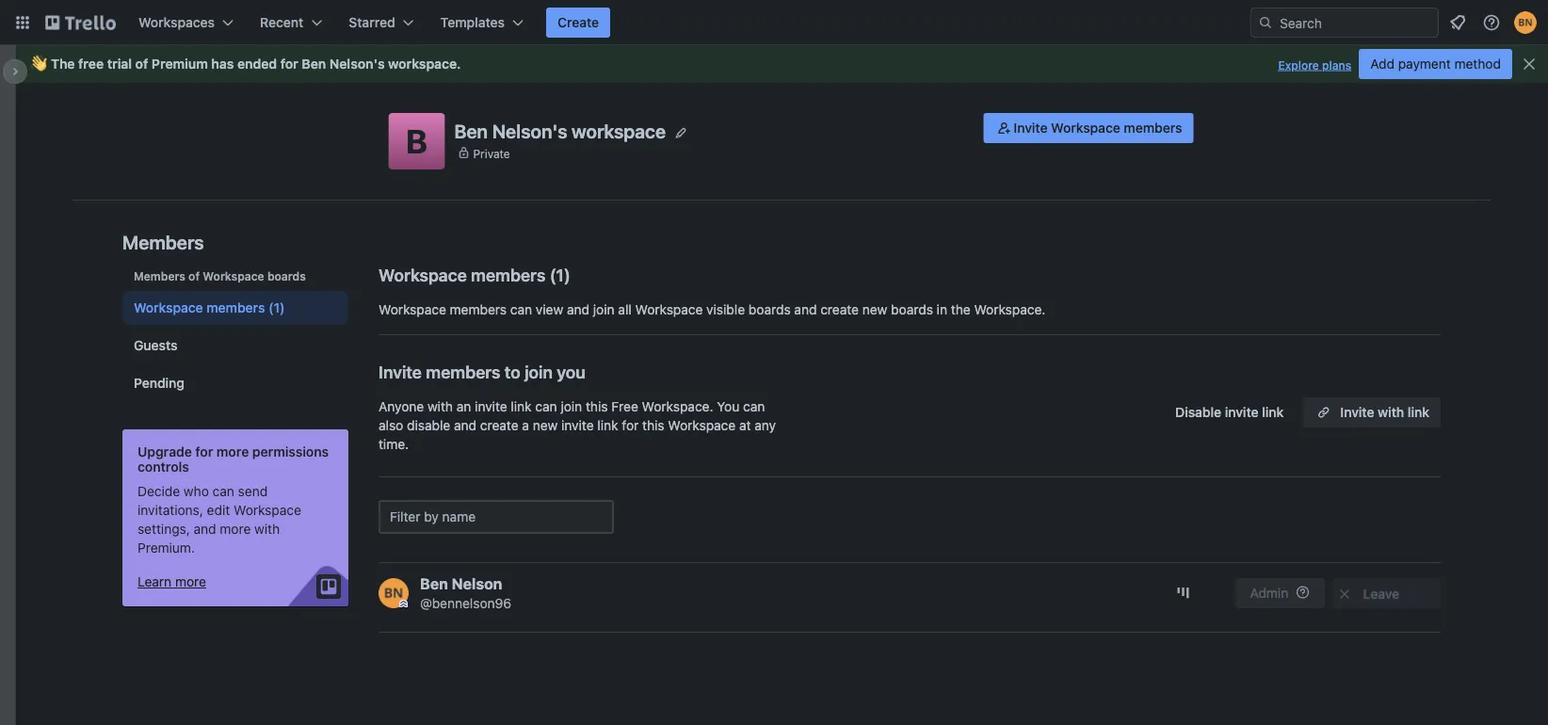 Task type: locate. For each thing, give the bounding box(es) containing it.
more
[[217, 444, 249, 460], [220, 521, 251, 537], [175, 574, 206, 590]]

2 vertical spatial for
[[195, 444, 213, 460]]

workspace
[[388, 56, 457, 72], [572, 120, 666, 142]]

)
[[564, 265, 571, 285]]

boards left in
[[891, 302, 933, 317]]

0 horizontal spatial new
[[533, 418, 558, 433]]

workspaces
[[138, 15, 215, 30]]

workspace members down the members of workspace boards
[[134, 300, 265, 316]]

new
[[863, 302, 888, 317], [533, 418, 558, 433]]

0 vertical spatial nelson's
[[330, 56, 385, 72]]

members up 'guests'
[[134, 269, 185, 283]]

1 horizontal spatial for
[[280, 56, 298, 72]]

Search field
[[1274, 8, 1438, 37]]

1 vertical spatial more
[[220, 521, 251, 537]]

invite with link button
[[1303, 398, 1441, 428]]

for right the 'ended'
[[280, 56, 298, 72]]

1 horizontal spatial with
[[428, 399, 453, 414]]

sm image
[[1336, 585, 1355, 604]]

1 horizontal spatial workspace.
[[974, 302, 1046, 317]]

recent button
[[249, 8, 334, 38]]

.
[[457, 56, 461, 72]]

workspace. inside anyone with an invite link can join this free workspace. you can also disable and create a new invite link for this workspace at any time.
[[642, 399, 714, 414]]

0 vertical spatial for
[[280, 56, 298, 72]]

( 1 )
[[550, 265, 571, 285]]

0 vertical spatial invite
[[1014, 120, 1048, 136]]

this
[[586, 399, 608, 414], [643, 418, 665, 433]]

1 horizontal spatial new
[[863, 302, 888, 317]]

0 horizontal spatial this
[[586, 399, 608, 414]]

1 horizontal spatial invite
[[562, 418, 594, 433]]

create
[[821, 302, 859, 317], [480, 418, 519, 433]]

join inside anyone with an invite link can join this free workspace. you can also disable and create a new invite link for this workspace at any time.
[[561, 399, 582, 414]]

boards
[[267, 269, 306, 283], [749, 302, 791, 317], [891, 302, 933, 317]]

more inside button
[[175, 574, 206, 590]]

more right learn
[[175, 574, 206, 590]]

0 horizontal spatial workspace
[[388, 56, 457, 72]]

2 horizontal spatial for
[[622, 418, 639, 433]]

0 vertical spatial create
[[821, 302, 859, 317]]

ben nelson @bennelson96
[[420, 575, 512, 611]]

1 vertical spatial new
[[533, 418, 558, 433]]

2 vertical spatial more
[[175, 574, 206, 590]]

0 horizontal spatial of
[[135, 56, 148, 72]]

banner
[[15, 45, 1549, 83]]

and inside anyone with an invite link can join this free workspace. you can also disable and create a new invite link for this workspace at any time.
[[454, 418, 477, 433]]

0 vertical spatial more
[[217, 444, 249, 460]]

workspace. left you
[[642, 399, 714, 414]]

with inside button
[[1378, 405, 1405, 420]]

new right a
[[533, 418, 558, 433]]

ben
[[302, 56, 326, 72], [455, 120, 488, 142], [420, 575, 448, 593]]

for down free
[[622, 418, 639, 433]]

1 vertical spatial for
[[622, 418, 639, 433]]

primary element
[[0, 0, 1549, 45]]

and right visible at the left top of the page
[[795, 302, 817, 317]]

2 vertical spatial ben
[[420, 575, 448, 593]]

ben inside ben nelson @bennelson96
[[420, 575, 448, 593]]

workspace.
[[974, 302, 1046, 317], [642, 399, 714, 414]]

free
[[612, 399, 639, 414]]

👋
[[30, 56, 43, 72]]

1
[[556, 265, 564, 285]]

and
[[567, 302, 590, 317], [795, 302, 817, 317], [454, 418, 477, 433], [194, 521, 216, 537]]

0 vertical spatial this
[[586, 399, 608, 414]]

ben up private
[[455, 120, 488, 142]]

admin
[[1251, 585, 1289, 601]]

2 vertical spatial join
[[561, 399, 582, 414]]

invite right an
[[475, 399, 507, 414]]

1 vertical spatial nelson's
[[492, 120, 568, 142]]

upgrade
[[138, 444, 192, 460]]

0 vertical spatial new
[[863, 302, 888, 317]]

0 vertical spatial members
[[122, 231, 204, 253]]

workspace members left (
[[379, 265, 546, 285]]

2 vertical spatial invite
[[1341, 405, 1375, 420]]

any
[[755, 418, 776, 433]]

workspace members
[[379, 265, 546, 285], [134, 300, 265, 316]]

1 horizontal spatial join
[[561, 399, 582, 414]]

of inside banner
[[135, 56, 148, 72]]

members for members
[[122, 231, 204, 253]]

1 vertical spatial workspace.
[[642, 399, 714, 414]]

with inside anyone with an invite link can join this free workspace. you can also disable and create a new invite link for this workspace at any time.
[[428, 399, 453, 414]]

0 horizontal spatial nelson's
[[330, 56, 385, 72]]

invite right disable
[[1225, 405, 1259, 420]]

👋 the free trial of premium has ended for ben nelson's workspace .
[[30, 56, 461, 72]]

and down an
[[454, 418, 477, 433]]

1 horizontal spatial this
[[643, 418, 665, 433]]

more down edit
[[220, 521, 251, 537]]

workspace. right the
[[974, 302, 1046, 317]]

1 vertical spatial workspace
[[572, 120, 666, 142]]

0 notifications image
[[1447, 11, 1470, 34]]

method
[[1455, 56, 1502, 72]]

boards up (1) at the left top of page
[[267, 269, 306, 283]]

0 horizontal spatial workspace members
[[134, 300, 265, 316]]

for inside banner
[[280, 56, 298, 72]]

0 horizontal spatial create
[[480, 418, 519, 433]]

and inside upgrade for more permissions controls decide who can send invitations, edit workspace settings, and more with premium.
[[194, 521, 216, 537]]

private
[[473, 147, 510, 160]]

1 vertical spatial ben
[[455, 120, 488, 142]]

for right upgrade
[[195, 444, 213, 460]]

the
[[951, 302, 971, 317]]

0 horizontal spatial with
[[255, 521, 280, 537]]

1 vertical spatial join
[[525, 362, 553, 382]]

a
[[522, 418, 529, 433]]

nelson's up private
[[492, 120, 568, 142]]

members
[[122, 231, 204, 253], [134, 269, 185, 283]]

with for anyone
[[428, 399, 453, 414]]

workspace inside banner
[[388, 56, 457, 72]]

nelson's down starred
[[330, 56, 385, 72]]

0 horizontal spatial workspace.
[[642, 399, 714, 414]]

of
[[135, 56, 148, 72], [189, 269, 200, 283]]

new left in
[[863, 302, 888, 317]]

0 horizontal spatial for
[[195, 444, 213, 460]]

members of workspace boards
[[134, 269, 306, 283]]

0 vertical spatial workspace
[[388, 56, 457, 72]]

1 horizontal spatial boards
[[749, 302, 791, 317]]

1 horizontal spatial nelson's
[[492, 120, 568, 142]]

0 vertical spatial ben
[[302, 56, 326, 72]]

with
[[428, 399, 453, 414], [1378, 405, 1405, 420], [255, 521, 280, 537]]

0 horizontal spatial invite
[[379, 362, 422, 382]]

disable invite link button
[[1164, 398, 1296, 428]]

sm image
[[995, 119, 1014, 138]]

this left at
[[643, 418, 665, 433]]

workspace inside upgrade for more permissions controls decide who can send invitations, edit workspace settings, and more with premium.
[[234, 503, 301, 518]]

templates button
[[429, 8, 535, 38]]

of right trial
[[135, 56, 148, 72]]

leave
[[1364, 586, 1400, 602]]

in
[[937, 302, 948, 317]]

and down edit
[[194, 521, 216, 537]]

1 vertical spatial members
[[134, 269, 185, 283]]

permissions
[[252, 444, 329, 460]]

join right to
[[525, 362, 553, 382]]

to
[[505, 362, 521, 382]]

for inside upgrade for more permissions controls decide who can send invitations, edit workspace settings, and more with premium.
[[195, 444, 213, 460]]

1 vertical spatial workspace members
[[134, 300, 265, 316]]

0 vertical spatial of
[[135, 56, 148, 72]]

2 horizontal spatial invite
[[1341, 405, 1375, 420]]

invite for invite workspace members
[[1014, 120, 1048, 136]]

invite workspace members button
[[984, 113, 1194, 143]]

1 vertical spatial invite
[[379, 362, 422, 382]]

guests link
[[122, 329, 349, 363]]

2 horizontal spatial with
[[1378, 405, 1405, 420]]

0 horizontal spatial join
[[525, 362, 553, 382]]

of up guests link
[[189, 269, 200, 283]]

more up send
[[217, 444, 249, 460]]

0 vertical spatial join
[[593, 302, 615, 317]]

invitations,
[[138, 503, 203, 518]]

1 vertical spatial create
[[480, 418, 519, 433]]

members
[[1124, 120, 1183, 136], [471, 265, 546, 285], [207, 300, 265, 316], [450, 302, 507, 317], [426, 362, 501, 382]]

search image
[[1259, 15, 1274, 30]]

anyone with an invite link can join this free workspace. you can also disable and create a new invite link for this workspace at any time.
[[379, 399, 776, 452]]

starred button
[[338, 8, 426, 38]]

invite
[[1014, 120, 1048, 136], [379, 362, 422, 382], [1341, 405, 1375, 420]]

1 horizontal spatial workspace
[[572, 120, 666, 142]]

members up the members of workspace boards
[[122, 231, 204, 253]]

can down you
[[535, 399, 557, 414]]

guests
[[134, 338, 178, 353]]

1 horizontal spatial of
[[189, 269, 200, 283]]

join left all at the top of page
[[593, 302, 615, 317]]

2 horizontal spatial ben
[[455, 120, 488, 142]]

join
[[593, 302, 615, 317], [525, 362, 553, 382], [561, 399, 582, 414]]

send
[[238, 484, 268, 499]]

members inside button
[[1124, 120, 1183, 136]]

1 horizontal spatial ben
[[420, 575, 448, 593]]

ben up @bennelson96
[[420, 575, 448, 593]]

workspace
[[1051, 120, 1121, 136], [379, 265, 467, 285], [203, 269, 264, 283], [134, 300, 203, 316], [379, 302, 446, 317], [635, 302, 703, 317], [668, 418, 736, 433], [234, 503, 301, 518]]

1 vertical spatial this
[[643, 418, 665, 433]]

admin button
[[1236, 578, 1325, 609]]

can up edit
[[213, 484, 234, 499]]

1 horizontal spatial workspace members
[[379, 265, 546, 285]]

has
[[211, 56, 234, 72]]

ben down recent dropdown button
[[302, 56, 326, 72]]

invite members to join you
[[379, 362, 586, 382]]

join down you
[[561, 399, 582, 414]]

0 vertical spatial workspace members
[[379, 265, 546, 285]]

members for members of workspace boards
[[134, 269, 185, 283]]

disable
[[1176, 405, 1222, 420]]

boards right visible at the left top of the page
[[749, 302, 791, 317]]

2 horizontal spatial invite
[[1225, 405, 1259, 420]]

all
[[618, 302, 632, 317]]

invite right a
[[562, 418, 594, 433]]

upgrade for more permissions controls decide who can send invitations, edit workspace settings, and more with premium.
[[138, 444, 329, 556]]

link
[[511, 399, 532, 414], [1263, 405, 1284, 420], [1408, 405, 1430, 420], [598, 418, 619, 433]]

b button
[[389, 113, 445, 170]]

edit
[[207, 503, 230, 518]]

for
[[280, 56, 298, 72], [622, 418, 639, 433], [195, 444, 213, 460]]

ben nelson (bennelson96) image
[[1515, 11, 1537, 34]]

1 horizontal spatial invite
[[1014, 120, 1048, 136]]

this left free
[[586, 399, 608, 414]]

for inside anyone with an invite link can join this free workspace. you can also disable and create a new invite link for this workspace at any time.
[[622, 418, 639, 433]]



Task type: describe. For each thing, give the bounding box(es) containing it.
templates
[[441, 15, 505, 30]]

decide
[[138, 484, 180, 499]]

0 horizontal spatial invite
[[475, 399, 507, 414]]

new inside anyone with an invite link can join this free workspace. you can also disable and create a new invite link for this workspace at any time.
[[533, 418, 558, 433]]

add
[[1371, 56, 1395, 72]]

ben for ben nelson's workspace
[[455, 120, 488, 142]]

0 horizontal spatial ben
[[302, 56, 326, 72]]

Filter by name text field
[[379, 500, 614, 534]]

you
[[717, 399, 740, 414]]

0 vertical spatial workspace.
[[974, 302, 1046, 317]]

invite for invite members to join you
[[379, 362, 422, 382]]

an
[[457, 399, 471, 414]]

visible
[[707, 302, 745, 317]]

workspace inside button
[[1051, 120, 1121, 136]]

create inside anyone with an invite link can join this free workspace. you can also disable and create a new invite link for this workspace at any time.
[[480, 418, 519, 433]]

add payment method
[[1371, 56, 1502, 72]]

learn
[[138, 574, 172, 590]]

trial
[[107, 56, 132, 72]]

can up at
[[743, 399, 765, 414]]

premium
[[152, 56, 208, 72]]

ben nelson's workspace
[[455, 120, 666, 142]]

disable
[[407, 418, 451, 433]]

invite workspace members
[[1014, 120, 1183, 136]]

the
[[51, 56, 75, 72]]

anyone
[[379, 399, 424, 414]]

wave image
[[30, 56, 43, 73]]

settings,
[[138, 521, 190, 537]]

and right view
[[567, 302, 590, 317]]

also
[[379, 418, 403, 433]]

banner containing 👋
[[15, 45, 1549, 83]]

1 vertical spatial of
[[189, 269, 200, 283]]

pending
[[134, 375, 185, 391]]

explore
[[1279, 58, 1320, 72]]

2 horizontal spatial boards
[[891, 302, 933, 317]]

starred
[[349, 15, 395, 30]]

plans
[[1323, 58, 1352, 72]]

learn more
[[138, 574, 206, 590]]

nelson
[[452, 575, 502, 593]]

invite inside button
[[1225, 405, 1259, 420]]

learn more button
[[138, 573, 206, 592]]

leave link
[[1333, 578, 1441, 609]]

with inside upgrade for more permissions controls decide who can send invitations, edit workspace settings, and more with premium.
[[255, 521, 280, 537]]

disable invite link
[[1176, 405, 1284, 420]]

workspace inside anyone with an invite link can join this free workspace. you can also disable and create a new invite link for this workspace at any time.
[[668, 418, 736, 433]]

b
[[406, 122, 428, 161]]

workspaces button
[[127, 8, 245, 38]]

pending link
[[122, 366, 349, 400]]

2 horizontal spatial join
[[593, 302, 615, 317]]

1 horizontal spatial create
[[821, 302, 859, 317]]

ben for ben nelson @bennelson96
[[420, 575, 448, 593]]

you
[[557, 362, 586, 382]]

premium.
[[138, 540, 195, 556]]

explore plans
[[1279, 58, 1352, 72]]

this member is an admin of this workspace. image
[[399, 600, 408, 609]]

payment
[[1399, 56, 1451, 72]]

0 horizontal spatial boards
[[267, 269, 306, 283]]

recent
[[260, 15, 304, 30]]

create
[[558, 15, 599, 30]]

(1)
[[269, 300, 285, 316]]

free
[[78, 56, 104, 72]]

workspace members can view and join all workspace visible boards and create new boards in the workspace.
[[379, 302, 1046, 317]]

invite with link
[[1341, 405, 1430, 420]]

back to home image
[[45, 8, 116, 38]]

create button
[[546, 8, 611, 38]]

add payment method button
[[1360, 49, 1513, 79]]

who
[[184, 484, 209, 499]]

view
[[536, 302, 564, 317]]

invite for invite with link
[[1341, 405, 1375, 420]]

open information menu image
[[1483, 13, 1502, 32]]

can left view
[[510, 302, 532, 317]]

ended
[[237, 56, 277, 72]]

time.
[[379, 437, 409, 452]]

at
[[739, 418, 751, 433]]

controls
[[138, 459, 189, 475]]

link inside button
[[1408, 405, 1430, 420]]

@bennelson96
[[420, 596, 512, 611]]

explore plans button
[[1279, 54, 1352, 76]]

can inside upgrade for more permissions controls decide who can send invitations, edit workspace settings, and more with premium.
[[213, 484, 234, 499]]

link inside button
[[1263, 405, 1284, 420]]

(
[[550, 265, 556, 285]]

with for invite
[[1378, 405, 1405, 420]]



Task type: vqa. For each thing, say whether or not it's contained in the screenshot.
the for inside the Anyone with an invite link can join this Free Workspace. You can also disable and create a new invite link for this Workspace at any time.
yes



